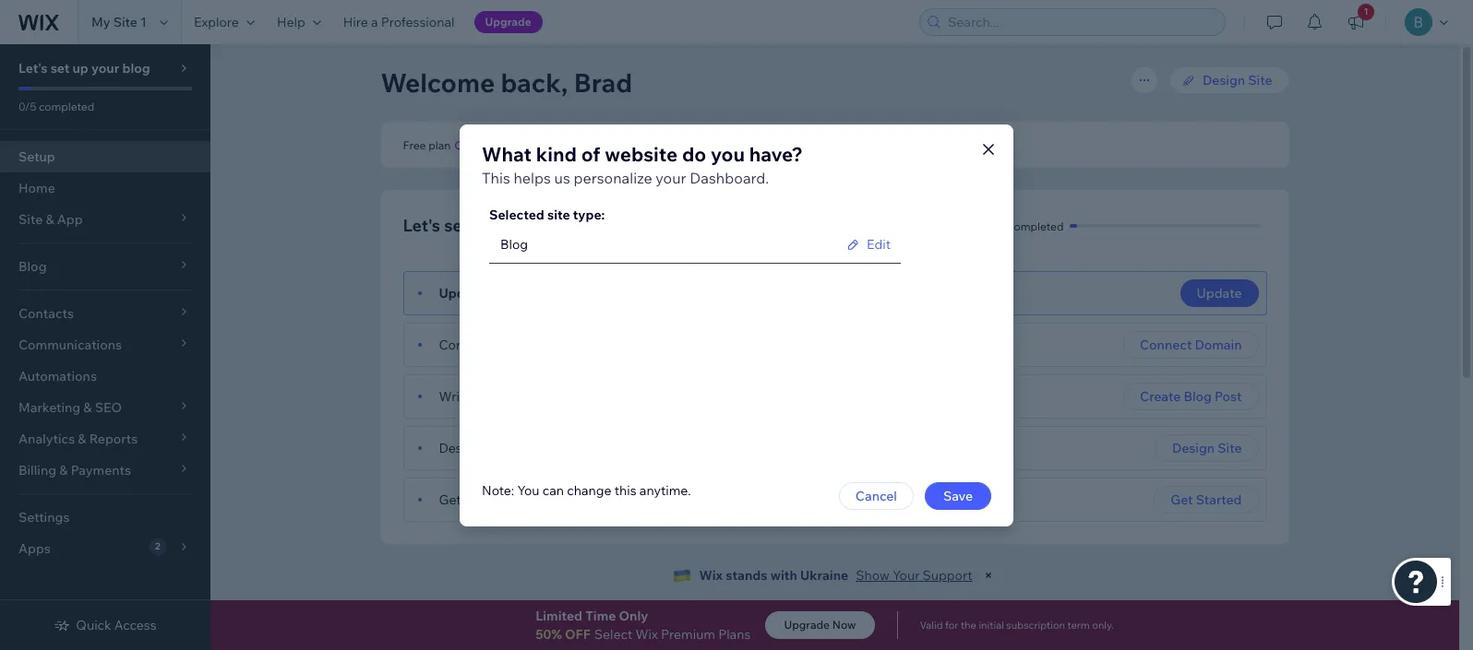 Task type: locate. For each thing, give the bounding box(es) containing it.
0 horizontal spatial a
[[371, 14, 378, 30]]

upgrade up welcome back, brad in the top of the page
[[485, 15, 532, 29]]

2 vertical spatial a
[[647, 623, 657, 646]]

1 horizontal spatial let's
[[403, 215, 440, 236]]

website right only
[[662, 623, 731, 646]]

1 horizontal spatial a
[[493, 337, 501, 354]]

automations link
[[0, 361, 211, 392]]

upgrade
[[485, 15, 532, 29], [784, 619, 830, 632]]

0 vertical spatial up
[[72, 60, 88, 77]]

0 horizontal spatial completed
[[39, 100, 94, 114]]

business
[[941, 138, 987, 152]]

wix down only
[[636, 627, 658, 644]]

quick access button
[[54, 618, 157, 634]]

do
[[682, 142, 707, 166]]

connect up create at bottom right
[[1140, 337, 1192, 354]]

site inside 'button'
[[1218, 440, 1242, 457]]

get inside button
[[1171, 492, 1193, 509]]

0 vertical spatial website
[[605, 142, 678, 166]]

let's set up your blog down my
[[18, 60, 150, 77]]

term
[[1068, 620, 1090, 632]]

wix inside the limited time only 50% off select wix premium plans
[[636, 627, 658, 644]]

0 horizontal spatial 0/5 completed
[[18, 100, 94, 114]]

sidebar element
[[0, 44, 211, 651]]

help
[[277, 14, 305, 30]]

automations
[[18, 368, 97, 385]]

1 horizontal spatial get
[[1171, 492, 1193, 509]]

plans up helps
[[505, 138, 533, 152]]

0 horizontal spatial let's set up your blog
[[18, 60, 150, 77]]

set inside sidebar element
[[51, 60, 70, 77]]

upgrade inside button
[[784, 619, 830, 632]]

0 horizontal spatial upgrade
[[485, 15, 532, 29]]

domain up personalize
[[596, 138, 635, 152]]

for
[[945, 620, 959, 632]]

a right 'than'
[[647, 623, 657, 646]]

no left 'business'
[[732, 138, 747, 152]]

update up connect a custom domain
[[439, 285, 485, 302]]

blog inside sidebar element
[[122, 60, 150, 77]]

1 vertical spatial set
[[444, 215, 469, 236]]

0 vertical spatial a
[[371, 14, 378, 30]]

0 vertical spatial 0/5 completed
[[18, 100, 94, 114]]

plans right premium
[[718, 627, 751, 644]]

Search... field
[[943, 9, 1220, 35]]

completed up the setup
[[39, 100, 94, 114]]

0 vertical spatial let's
[[18, 60, 48, 77]]

1 horizontal spatial site
[[1218, 440, 1242, 457]]

upgrade button
[[474, 11, 543, 33]]

1 vertical spatial upgrade
[[784, 619, 830, 632]]

0 vertical spatial design site
[[1203, 72, 1273, 89]]

connect
[[643, 138, 687, 152], [439, 337, 491, 354], [1140, 337, 1192, 354]]

email
[[798, 138, 826, 152]]

blog left type
[[518, 285, 547, 302]]

1 vertical spatial up
[[472, 215, 493, 236]]

domain
[[1195, 337, 1242, 354]]

cancel button
[[839, 482, 914, 510]]

update up domain
[[1197, 285, 1242, 302]]

you've got much more than a website
[[403, 623, 731, 646]]

2 vertical spatial site
[[1218, 440, 1242, 457]]

1 vertical spatial a
[[493, 337, 501, 354]]

much
[[500, 623, 549, 646]]

a for professional
[[371, 14, 378, 30]]

blog down my site 1
[[122, 60, 150, 77]]

0/5 down info
[[988, 219, 1006, 233]]

upgrade left now
[[784, 619, 830, 632]]

upgrade inside 'button'
[[485, 15, 532, 29]]

show your support button
[[856, 568, 973, 584]]

domain right custom
[[551, 337, 597, 354]]

update inside "button"
[[1197, 285, 1242, 302]]

set up the setup
[[51, 60, 70, 77]]

0/5 completed inside sidebar element
[[18, 100, 94, 114]]

ukraine
[[800, 568, 849, 584]]

up up setup link
[[72, 60, 88, 77]]

no business email
[[732, 138, 826, 152]]

1 vertical spatial let's set up your blog
[[403, 215, 573, 236]]

save
[[943, 488, 973, 505]]

get left found
[[439, 492, 461, 509]]

only.
[[1092, 620, 1114, 632]]

0 horizontal spatial wix
[[636, 627, 658, 644]]

website up personalize
[[605, 142, 678, 166]]

no for no business email
[[732, 138, 747, 152]]

let's down "free"
[[403, 215, 440, 236]]

your inside what kind of website do you have? this helps us personalize your dashboard.
[[656, 168, 687, 187]]

only
[[619, 608, 649, 625]]

a left custom
[[493, 337, 501, 354]]

update
[[439, 285, 485, 302], [1197, 285, 1242, 302]]

than
[[603, 623, 643, 646]]

1 no from the left
[[579, 138, 594, 152]]

1 horizontal spatial 0/5
[[988, 219, 1006, 233]]

edit button
[[845, 236, 896, 253]]

get left started
[[1171, 492, 1193, 509]]

1 vertical spatial plans
[[718, 627, 751, 644]]

note:
[[482, 482, 515, 499]]

1 vertical spatial design site
[[1173, 440, 1242, 457]]

your left 'first'
[[475, 389, 502, 405]]

0 vertical spatial set
[[51, 60, 70, 77]]

completed inside sidebar element
[[39, 100, 94, 114]]

2 horizontal spatial connect
[[1140, 337, 1192, 354]]

0/5 completed up the setup
[[18, 100, 94, 114]]

let's set up your blog inside sidebar element
[[18, 60, 150, 77]]

1 vertical spatial website
[[514, 440, 561, 457]]

None field
[[495, 227, 845, 263]]

1 get from the left
[[439, 492, 461, 509]]

site
[[547, 206, 570, 223]]

1 horizontal spatial no
[[732, 138, 747, 152]]

0 horizontal spatial update
[[439, 285, 485, 302]]

let's up the setup
[[18, 60, 48, 77]]

personalize
[[574, 168, 652, 187]]

2 no from the left
[[732, 138, 747, 152]]

connect inside "button"
[[1140, 337, 1192, 354]]

business info
[[941, 138, 1010, 152]]

this
[[482, 168, 510, 187]]

0 vertical spatial wix
[[699, 568, 723, 584]]

wix
[[699, 568, 723, 584], [636, 627, 658, 644]]

0 horizontal spatial get
[[439, 492, 461, 509]]

1 horizontal spatial set
[[444, 215, 469, 236]]

a
[[371, 14, 378, 30], [493, 337, 501, 354], [647, 623, 657, 646]]

site
[[113, 14, 137, 30], [1248, 72, 1273, 89], [1218, 440, 1242, 457]]

0 horizontal spatial let's
[[18, 60, 48, 77]]

up inside sidebar element
[[72, 60, 88, 77]]

1 horizontal spatial upgrade
[[784, 619, 830, 632]]

found
[[464, 492, 500, 509]]

you
[[517, 482, 540, 499]]

blog
[[122, 60, 150, 77], [536, 215, 573, 236], [518, 285, 547, 302], [531, 389, 559, 405]]

set left selected
[[444, 215, 469, 236]]

1 horizontal spatial wix
[[699, 568, 723, 584]]

edit
[[867, 236, 891, 253]]

blog left type:
[[536, 215, 573, 236]]

website
[[605, 142, 678, 166], [514, 440, 561, 457], [662, 623, 731, 646]]

0/5 completed down info
[[988, 219, 1064, 233]]

0 horizontal spatial plans
[[505, 138, 533, 152]]

0 vertical spatial plans
[[505, 138, 533, 152]]

my
[[91, 14, 110, 30]]

let's
[[18, 60, 48, 77], [403, 215, 440, 236]]

wix stands with ukraine show your support
[[699, 568, 973, 584]]

select
[[594, 627, 633, 644]]

0 vertical spatial 0/5
[[18, 100, 36, 114]]

0 horizontal spatial site
[[113, 14, 137, 30]]

up down this
[[472, 215, 493, 236]]

setup
[[18, 149, 55, 165]]

0 horizontal spatial connect
[[439, 337, 491, 354]]

a right hire
[[371, 14, 378, 30]]

2 vertical spatial website
[[662, 623, 731, 646]]

0 horizontal spatial no
[[579, 138, 594, 152]]

no right the kind
[[579, 138, 594, 152]]

0 horizontal spatial up
[[72, 60, 88, 77]]

1 horizontal spatial completed
[[1008, 219, 1064, 233]]

1 horizontal spatial update
[[1197, 285, 1242, 302]]

1 vertical spatial wix
[[636, 627, 658, 644]]

your up note:
[[484, 440, 511, 457]]

no domain connect
[[579, 138, 687, 152]]

0 vertical spatial upgrade
[[485, 15, 532, 29]]

0 vertical spatial let's set up your blog
[[18, 60, 150, 77]]

wix left stands
[[699, 568, 723, 584]]

connect up personalize
[[643, 138, 687, 152]]

0 vertical spatial completed
[[39, 100, 94, 114]]

2 horizontal spatial site
[[1248, 72, 1273, 89]]

plans
[[505, 138, 533, 152], [718, 627, 751, 644]]

what kind of website do you have? this helps us personalize your dashboard.
[[482, 142, 803, 187]]

1 vertical spatial let's
[[403, 215, 440, 236]]

your down connect link
[[656, 168, 687, 187]]

custom
[[503, 337, 548, 354]]

2 get from the left
[[1171, 492, 1193, 509]]

website up you
[[514, 440, 561, 457]]

type:
[[573, 206, 605, 223]]

1 update from the left
[[439, 285, 485, 302]]

1 vertical spatial 0/5 completed
[[988, 219, 1064, 233]]

change
[[567, 482, 612, 499]]

design site link
[[1170, 66, 1289, 94]]

what
[[482, 142, 532, 166]]

design site inside 'button'
[[1173, 440, 1242, 457]]

hire a professional
[[343, 14, 455, 30]]

home link
[[0, 173, 211, 204]]

settings
[[18, 510, 70, 526]]

0/5 up the setup
[[18, 100, 36, 114]]

connect up write
[[439, 337, 491, 354]]

design inside 'button'
[[1173, 440, 1215, 457]]

0 horizontal spatial set
[[51, 60, 70, 77]]

let's set up your blog down this
[[403, 215, 573, 236]]

my site 1
[[91, 14, 147, 30]]

you
[[711, 142, 745, 166]]

your up connect a custom domain
[[488, 285, 516, 302]]

no for no domain connect
[[579, 138, 594, 152]]

0/5
[[18, 100, 36, 114], [988, 219, 1006, 233]]

1 horizontal spatial plans
[[718, 627, 751, 644]]

1 horizontal spatial 1
[[1364, 6, 1369, 18]]

0 horizontal spatial 0/5
[[18, 100, 36, 114]]

2 horizontal spatial a
[[647, 623, 657, 646]]

1 vertical spatial completed
[[1008, 219, 1064, 233]]

started
[[1196, 492, 1242, 509]]

your down my
[[91, 60, 119, 77]]

2 update from the left
[[1197, 285, 1242, 302]]

design
[[1203, 72, 1246, 89], [439, 440, 481, 457], [1173, 440, 1215, 457]]

of
[[581, 142, 601, 166]]

connect link
[[643, 137, 687, 153]]

connect a custom domain
[[439, 337, 597, 354]]

1 inside button
[[1364, 6, 1369, 18]]

post
[[562, 389, 589, 405]]

blog right 'first'
[[531, 389, 559, 405]]

subscription
[[1007, 620, 1065, 632]]

completed down info
[[1008, 219, 1064, 233]]

write
[[439, 389, 472, 405]]

1 button
[[1336, 0, 1377, 44]]



Task type: vqa. For each thing, say whether or not it's contained in the screenshot.


Task type: describe. For each thing, give the bounding box(es) containing it.
upgrade for upgrade now
[[784, 619, 830, 632]]

limited
[[536, 608, 583, 625]]

free
[[403, 138, 426, 152]]

help button
[[266, 0, 332, 44]]

free plan compare plans
[[403, 138, 533, 152]]

upgrade now button
[[766, 612, 875, 640]]

create blog post button
[[1124, 383, 1259, 411]]

more
[[553, 623, 599, 646]]

update for update
[[1197, 285, 1242, 302]]

connect for connect domain
[[1140, 337, 1192, 354]]

valid
[[920, 620, 943, 632]]

have?
[[749, 142, 803, 166]]

design site button
[[1156, 435, 1259, 463]]

blog
[[1184, 389, 1212, 405]]

got
[[465, 623, 496, 646]]

initial
[[979, 620, 1004, 632]]

your
[[893, 568, 920, 584]]

1 horizontal spatial connect
[[643, 138, 687, 152]]

dashboard.
[[690, 168, 769, 187]]

design your website
[[439, 440, 561, 457]]

plan
[[429, 138, 451, 152]]

access
[[114, 618, 157, 634]]

this
[[615, 482, 637, 499]]

upgrade for upgrade
[[485, 15, 532, 29]]

get started
[[1171, 492, 1242, 509]]

get started button
[[1154, 487, 1259, 514]]

1 horizontal spatial up
[[472, 215, 493, 236]]

1 vertical spatial 0/5
[[988, 219, 1006, 233]]

connect for connect a custom domain
[[439, 337, 491, 354]]

get for get found on google
[[439, 492, 461, 509]]

let's inside sidebar element
[[18, 60, 48, 77]]

the
[[961, 620, 977, 632]]

update button
[[1180, 280, 1259, 307]]

on
[[502, 492, 518, 509]]

upgrade now
[[784, 619, 856, 632]]

0 horizontal spatial 1
[[140, 14, 147, 30]]

your inside sidebar element
[[91, 60, 119, 77]]

1 horizontal spatial let's set up your blog
[[403, 215, 573, 236]]

50%
[[536, 627, 562, 644]]

cancel
[[856, 488, 897, 505]]

0/5 inside sidebar element
[[18, 100, 36, 114]]

connect domain
[[1140, 337, 1242, 354]]

get for get started
[[1171, 492, 1193, 509]]

off
[[565, 627, 591, 644]]

settings link
[[0, 502, 211, 534]]

explore
[[194, 14, 239, 30]]

0 vertical spatial site
[[113, 14, 137, 30]]

selected site type:
[[489, 206, 605, 223]]

get found on google
[[439, 492, 565, 509]]

a for custom
[[493, 337, 501, 354]]

time
[[586, 608, 616, 625]]

plans inside the limited time only 50% off select wix premium plans
[[718, 627, 751, 644]]

website inside what kind of website do you have? this helps us personalize your dashboard.
[[605, 142, 678, 166]]

connect domain button
[[1124, 331, 1259, 359]]

quick access
[[76, 618, 157, 634]]

update for update your blog type
[[439, 285, 485, 302]]

1 horizontal spatial 0/5 completed
[[988, 219, 1064, 233]]

compare plans link
[[454, 137, 533, 153]]

us
[[554, 168, 570, 187]]

write your first blog post
[[439, 389, 589, 405]]

helps
[[514, 168, 551, 187]]

compare
[[454, 138, 503, 152]]

1 vertical spatial site
[[1248, 72, 1273, 89]]

0 vertical spatial domain
[[596, 138, 635, 152]]

stands
[[726, 568, 768, 584]]

hire a professional link
[[332, 0, 466, 44]]

update your blog type
[[439, 285, 578, 302]]

type
[[549, 285, 578, 302]]

google
[[521, 492, 565, 509]]

valid for the initial subscription term only.
[[920, 620, 1114, 632]]

brad
[[574, 66, 633, 99]]

professional
[[381, 14, 455, 30]]

back,
[[501, 66, 568, 99]]

post
[[1215, 389, 1242, 405]]

limited time only 50% off select wix premium plans
[[536, 608, 751, 644]]

can
[[543, 482, 564, 499]]

setup link
[[0, 141, 211, 173]]

you've
[[403, 623, 461, 646]]

save button
[[925, 482, 992, 510]]

note: you can change this anytime.
[[482, 482, 691, 499]]

welcome back, brad
[[381, 66, 633, 99]]

welcome
[[381, 66, 495, 99]]

show
[[856, 568, 890, 584]]

your left site
[[497, 215, 533, 236]]

create blog post
[[1140, 389, 1242, 405]]

selected
[[489, 206, 545, 223]]

business
[[750, 138, 795, 152]]

kind
[[536, 142, 577, 166]]

home
[[18, 180, 55, 197]]

1 vertical spatial domain
[[551, 337, 597, 354]]



